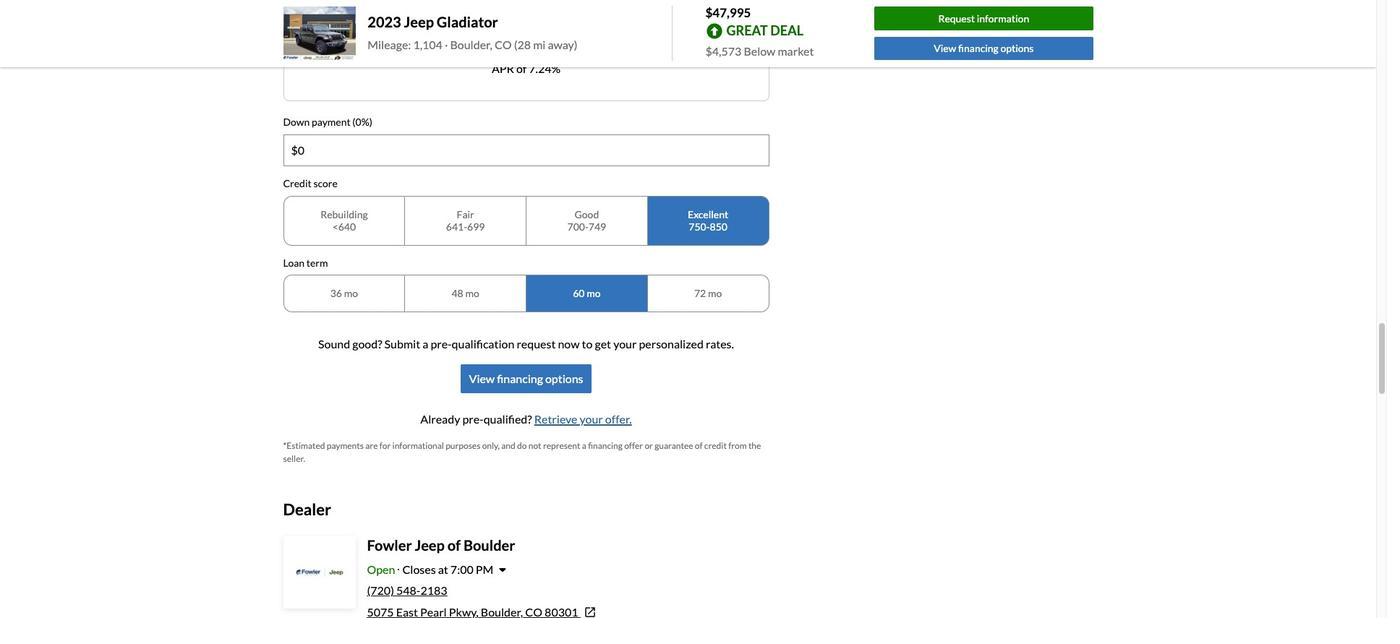 Task type: locate. For each thing, give the bounding box(es) containing it.
0 vertical spatial a
[[423, 337, 429, 351]]

1 horizontal spatial view
[[934, 42, 957, 55]]

at
[[438, 563, 448, 577]]

offer.
[[606, 412, 632, 426]]

a right 'submit'
[[423, 337, 429, 351]]

loan
[[283, 257, 305, 269]]

1 vertical spatial your
[[580, 412, 603, 426]]

jeep up 1,104 on the top left of the page
[[404, 13, 434, 31]]

loan term
[[283, 257, 328, 269]]

gladiator
[[437, 13, 498, 31]]

caret down image
[[500, 564, 507, 576]]

mi
[[533, 38, 546, 52]]

options down "information"
[[1001, 42, 1034, 55]]

of up '7:00'
[[448, 537, 461, 555]]

2 horizontal spatial financing
[[959, 42, 999, 55]]

your left offer.
[[580, 412, 603, 426]]

1 horizontal spatial of
[[517, 62, 527, 75]]

2 mo from the left
[[466, 288, 480, 300]]

mo right 48
[[466, 288, 480, 300]]

1 vertical spatial financing
[[497, 372, 543, 386]]

$47,995
[[706, 5, 751, 20]]

request
[[939, 12, 975, 24]]

already pre-qualified? retrieve your offer.
[[421, 412, 632, 426]]

0 horizontal spatial options
[[546, 372, 584, 386]]

mo right "72"
[[708, 288, 722, 300]]

1 horizontal spatial view financing options button
[[875, 37, 1094, 60]]

1 horizontal spatial your
[[614, 337, 637, 351]]

750-
[[689, 221, 710, 233]]

<640
[[333, 221, 356, 233]]

0 vertical spatial view financing options
[[934, 42, 1034, 55]]

the
[[749, 441, 761, 451]]

options down now
[[546, 372, 584, 386]]

payments
[[327, 441, 364, 451]]

749
[[589, 221, 606, 233]]

0 vertical spatial of
[[517, 62, 527, 75]]

3 mo from the left
[[587, 288, 601, 300]]

699
[[467, 221, 485, 233]]

$4,573 below market
[[706, 44, 814, 58]]

0 vertical spatial jeep
[[404, 13, 434, 31]]

jeep up open closes at 7:00 pm
[[415, 537, 445, 555]]

mo right 60
[[587, 288, 601, 300]]

2 horizontal spatial of
[[695, 441, 703, 451]]

options
[[1001, 42, 1034, 55], [546, 372, 584, 386]]

1 vertical spatial a
[[582, 441, 587, 451]]

good?
[[353, 337, 382, 351]]

a
[[423, 337, 429, 351], [582, 441, 587, 451]]

information
[[977, 12, 1030, 24]]

not
[[529, 441, 542, 451]]

1 vertical spatial of
[[695, 441, 703, 451]]

0 vertical spatial your
[[614, 337, 637, 351]]

sound good? submit a pre-qualification request now to get your personalized rates.
[[318, 337, 734, 351]]

market
[[778, 44, 814, 58]]

purposes
[[446, 441, 481, 451]]

4 mo from the left
[[708, 288, 722, 300]]

financing
[[959, 42, 999, 55], [497, 372, 543, 386], [588, 441, 623, 451]]

pre- up purposes
[[463, 412, 484, 426]]

mileage:
[[368, 38, 411, 52]]

excellent
[[688, 208, 729, 220]]

retrieve
[[535, 412, 578, 426]]

fowler jeep of boulder link
[[367, 537, 515, 555]]

60
[[573, 288, 585, 300]]

0 vertical spatial view financing options button
[[875, 37, 1094, 60]]

your right get
[[614, 337, 637, 351]]

from
[[729, 441, 747, 451]]

$1,041
[[442, 11, 556, 54]]

a right represent
[[582, 441, 587, 451]]

1 vertical spatial jeep
[[415, 537, 445, 555]]

view financing options button down the request information button
[[875, 37, 1094, 60]]

0 vertical spatial financing
[[959, 42, 999, 55]]

1 mo from the left
[[344, 288, 358, 300]]

fowler jeep of boulder
[[367, 537, 515, 555]]

view down 'qualification'
[[469, 372, 495, 386]]

your
[[614, 337, 637, 351], [580, 412, 603, 426]]

0 horizontal spatial financing
[[497, 372, 543, 386]]

fowler jeep of boulder image
[[285, 539, 354, 608]]

financing down the request information button
[[959, 42, 999, 55]]

0 horizontal spatial view
[[469, 372, 495, 386]]

72
[[695, 288, 706, 300]]

already
[[421, 412, 460, 426]]

view financing options down the request information button
[[934, 42, 1034, 55]]

0 horizontal spatial pre-
[[431, 337, 452, 351]]

2 vertical spatial financing
[[588, 441, 623, 451]]

(28
[[514, 38, 531, 52]]

1 vertical spatial view financing options
[[469, 372, 584, 386]]

of right apr
[[517, 62, 527, 75]]

1 vertical spatial pre-
[[463, 412, 484, 426]]

0 horizontal spatial view financing options button
[[461, 365, 592, 394]]

mo right 36 at left
[[344, 288, 358, 300]]

view down request
[[934, 42, 957, 55]]

for
[[380, 441, 391, 451]]

0 vertical spatial view
[[934, 42, 957, 55]]

$4,573
[[706, 44, 742, 58]]

0 horizontal spatial view financing options
[[469, 372, 584, 386]]

0 horizontal spatial of
[[448, 537, 461, 555]]

of
[[517, 62, 527, 75], [695, 441, 703, 451], [448, 537, 461, 555]]

jeep
[[404, 13, 434, 31], [415, 537, 445, 555]]

options for bottom view financing options button
[[546, 372, 584, 386]]

850
[[710, 221, 728, 233]]

view financing options down sound good? submit a pre-qualification request now to get your personalized rates.
[[469, 372, 584, 386]]

qualified?
[[484, 412, 532, 426]]

fair 641-699
[[446, 208, 485, 233]]

(720) 548-2183 link
[[367, 584, 448, 598]]

1 horizontal spatial options
[[1001, 42, 1034, 55]]

view financing options button down sound good? submit a pre-qualification request now to get your personalized rates.
[[461, 365, 592, 394]]

rates.
[[706, 337, 734, 351]]

0 vertical spatial pre-
[[431, 337, 452, 351]]

jeep inside 2023 jeep gladiator mileage: 1,104 · boulder, co (28 mi away)
[[404, 13, 434, 31]]

0 vertical spatial options
[[1001, 42, 1034, 55]]

2023
[[368, 13, 401, 31]]

qualification
[[452, 337, 515, 351]]

closes
[[403, 563, 436, 577]]

(720)
[[367, 584, 394, 598]]

represent
[[543, 441, 581, 451]]

credit score
[[283, 177, 338, 189]]

open
[[367, 563, 395, 577]]

pre-
[[431, 337, 452, 351], [463, 412, 484, 426]]

financing down sound good? submit a pre-qualification request now to get your personalized rates.
[[497, 372, 543, 386]]

1 vertical spatial options
[[546, 372, 584, 386]]

mo for 48 mo
[[466, 288, 480, 300]]

submit
[[385, 337, 420, 351]]

2 vertical spatial of
[[448, 537, 461, 555]]

of left credit
[[695, 441, 703, 451]]

1 horizontal spatial pre-
[[463, 412, 484, 426]]

request
[[517, 337, 556, 351]]

pre- right 'submit'
[[431, 337, 452, 351]]

financing left offer
[[588, 441, 623, 451]]

*estimated payments are for informational purposes only, and do not represent a financing offer or guarantee of credit from the seller.
[[283, 441, 761, 465]]

personalized
[[639, 337, 704, 351]]

1 horizontal spatial a
[[582, 441, 587, 451]]

(720) 548-2183
[[367, 584, 448, 598]]

mo for 60 mo
[[587, 288, 601, 300]]

a inside *estimated payments are for informational purposes only, and do not represent a financing offer or guarantee of credit from the seller.
[[582, 441, 587, 451]]

1 horizontal spatial financing
[[588, 441, 623, 451]]

only,
[[482, 441, 500, 451]]



Task type: vqa. For each thing, say whether or not it's contained in the screenshot.
the Retrieve
yes



Task type: describe. For each thing, give the bounding box(es) containing it.
2023 jeep gladiator mileage: 1,104 · boulder, co (28 mi away)
[[368, 13, 578, 52]]

mo for 36 mo
[[344, 288, 358, 300]]

down payment (0%)
[[283, 116, 373, 128]]

request information button
[[875, 7, 1094, 30]]

deal
[[771, 22, 804, 38]]

financing for the topmost view financing options button
[[959, 42, 999, 55]]

guarantee
[[655, 441, 694, 451]]

financing inside *estimated payments are for informational purposes only, and do not represent a financing offer or guarantee of credit from the seller.
[[588, 441, 623, 451]]

boulder,
[[450, 38, 493, 52]]

*estimated
[[283, 441, 325, 451]]

away)
[[548, 38, 578, 52]]

/mo
[[558, 35, 578, 49]]

financing for bottom view financing options button
[[497, 372, 543, 386]]

do
[[517, 441, 527, 451]]

548-
[[397, 584, 421, 598]]

credit
[[283, 177, 312, 189]]

down
[[283, 116, 310, 128]]

1 vertical spatial view
[[469, 372, 495, 386]]

get
[[595, 337, 611, 351]]

offer
[[625, 441, 643, 451]]

2023 jeep gladiator image
[[283, 6, 356, 61]]

36
[[330, 288, 342, 300]]

score
[[314, 177, 338, 189]]

options for the topmost view financing options button
[[1001, 42, 1034, 55]]

now
[[558, 337, 580, 351]]

rebuilding
[[321, 208, 368, 220]]

apr
[[492, 62, 514, 75]]

great deal
[[727, 22, 804, 38]]

of inside *estimated payments are for informational purposes only, and do not represent a financing offer or guarantee of credit from the seller.
[[695, 441, 703, 451]]

great
[[727, 22, 768, 38]]

dealer
[[283, 500, 331, 520]]

mo for 72 mo
[[708, 288, 722, 300]]

informational
[[393, 441, 444, 451]]

641-
[[446, 221, 467, 233]]

or
[[645, 441, 653, 451]]

2183
[[421, 584, 448, 598]]

72 mo
[[695, 288, 722, 300]]

seller.
[[283, 454, 305, 465]]

are
[[366, 441, 378, 451]]

apr of 7.24%
[[492, 62, 561, 75]]

1 horizontal spatial view financing options
[[934, 42, 1034, 55]]

term
[[307, 257, 328, 269]]

fowler
[[367, 537, 412, 555]]

jeep for 2023
[[404, 13, 434, 31]]

co
[[495, 38, 512, 52]]

0 horizontal spatial a
[[423, 337, 429, 351]]

1 vertical spatial view financing options button
[[461, 365, 592, 394]]

good 700-749
[[568, 208, 606, 233]]

pm
[[476, 563, 494, 577]]

good
[[575, 208, 599, 220]]

to
[[582, 337, 593, 351]]

rebuilding <640
[[321, 208, 368, 233]]

0 horizontal spatial your
[[580, 412, 603, 426]]

48
[[452, 288, 464, 300]]

1,104
[[413, 38, 443, 52]]

700-
[[568, 221, 589, 233]]

7.24%
[[529, 62, 561, 75]]

boulder
[[464, 537, 515, 555]]

sound
[[318, 337, 350, 351]]

and
[[502, 441, 516, 451]]

60 mo
[[573, 288, 601, 300]]

jeep for fowler
[[415, 537, 445, 555]]

(0%)
[[353, 116, 373, 128]]

payment
[[312, 116, 351, 128]]

$1,041 /mo est
[[442, 11, 595, 54]]

est
[[580, 35, 595, 49]]

36 mo
[[330, 288, 358, 300]]

request information
[[939, 12, 1030, 24]]

48 mo
[[452, 288, 480, 300]]

fair
[[457, 208, 474, 220]]

Down payment (0%) text field
[[284, 135, 769, 166]]

below
[[744, 44, 776, 58]]

·
[[445, 38, 448, 52]]

credit
[[705, 441, 727, 451]]

retrieve your offer. link
[[535, 412, 632, 426]]

excellent 750-850
[[688, 208, 729, 233]]

7:00
[[451, 563, 474, 577]]



